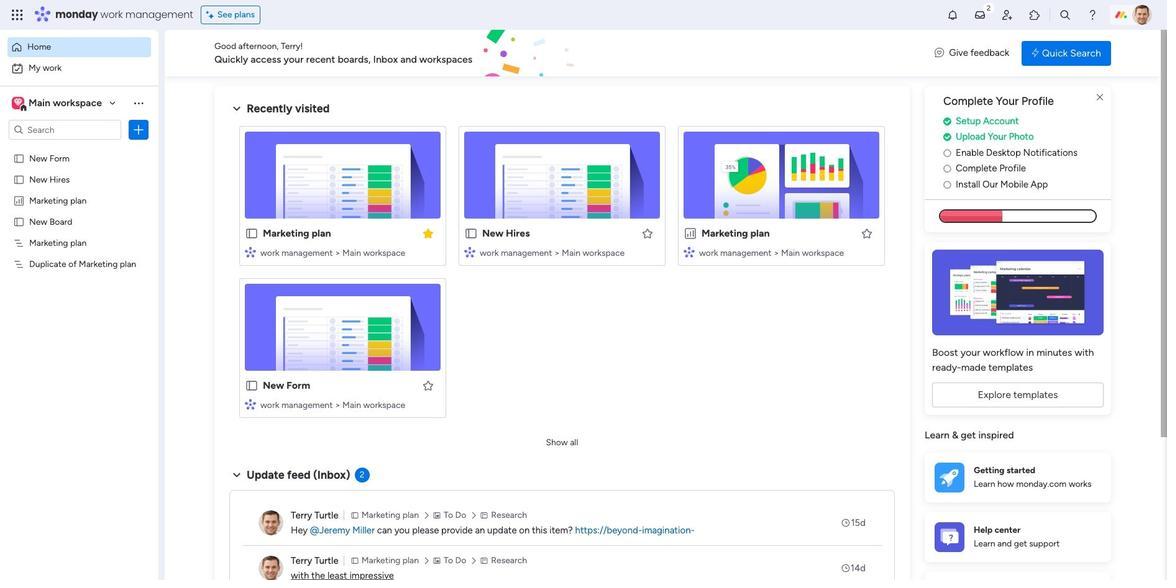 Task type: locate. For each thing, give the bounding box(es) containing it.
help center element
[[925, 513, 1111, 562]]

2 workspace image from the left
[[14, 96, 22, 110]]

public board image
[[13, 173, 25, 185], [13, 216, 25, 227], [245, 227, 259, 241], [464, 227, 478, 241], [245, 379, 259, 393]]

0 vertical spatial check circle image
[[943, 117, 951, 126]]

terry turtle image
[[1132, 5, 1152, 25]]

0 vertical spatial terry turtle image
[[259, 511, 283, 536]]

list box
[[0, 145, 158, 442]]

1 vertical spatial check circle image
[[943, 133, 951, 142]]

remove from favorites image
[[422, 227, 434, 240]]

1 vertical spatial option
[[7, 58, 151, 78]]

add to favorites image
[[641, 227, 654, 240], [861, 227, 873, 240]]

1 circle o image from the top
[[943, 148, 951, 158]]

1 vertical spatial circle o image
[[943, 164, 951, 174]]

see plans image
[[206, 8, 217, 22]]

1 horizontal spatial add to favorites image
[[861, 227, 873, 240]]

2 circle o image from the top
[[943, 164, 951, 174]]

2 add to favorites image from the left
[[861, 227, 873, 240]]

v2 user feedback image
[[935, 46, 944, 60]]

2 check circle image from the top
[[943, 133, 951, 142]]

check circle image
[[943, 117, 951, 126], [943, 133, 951, 142]]

update feed image
[[974, 9, 986, 21]]

terry turtle image
[[259, 511, 283, 536], [259, 556, 283, 580]]

workspace image
[[12, 96, 24, 110], [14, 96, 22, 110]]

0 horizontal spatial add to favorites image
[[641, 227, 654, 240]]

monday marketplace image
[[1029, 9, 1041, 21]]

0 vertical spatial circle o image
[[943, 148, 951, 158]]

Search in workspace field
[[26, 123, 104, 137]]

quick search results list box
[[229, 116, 895, 433]]

2 vertical spatial circle o image
[[943, 180, 951, 189]]

option
[[7, 37, 151, 57], [7, 58, 151, 78], [0, 147, 158, 149]]

1 terry turtle image from the top
[[259, 511, 283, 536]]

3 circle o image from the top
[[943, 180, 951, 189]]

circle o image
[[943, 148, 951, 158], [943, 164, 951, 174], [943, 180, 951, 189]]

1 vertical spatial terry turtle image
[[259, 556, 283, 580]]

2 vertical spatial option
[[0, 147, 158, 149]]

options image
[[132, 124, 145, 136]]

templates image image
[[936, 250, 1100, 336]]



Task type: vqa. For each thing, say whether or not it's contained in the screenshot.
bottom circle o image
yes



Task type: describe. For each thing, give the bounding box(es) containing it.
public dashboard image
[[13, 195, 25, 206]]

add to favorites image
[[422, 379, 434, 392]]

getting started element
[[925, 453, 1111, 503]]

0 vertical spatial option
[[7, 37, 151, 57]]

workspace options image
[[132, 97, 145, 109]]

1 add to favorites image from the left
[[641, 227, 654, 240]]

notifications image
[[946, 9, 959, 21]]

workspace selection element
[[12, 96, 104, 112]]

dapulse x slim image
[[1093, 90, 1107, 105]]

close update feed (inbox) image
[[229, 468, 244, 483]]

invite members image
[[1001, 9, 1014, 21]]

public board image
[[13, 152, 25, 164]]

help image
[[1086, 9, 1099, 21]]

2 image
[[983, 1, 994, 15]]

1 check circle image from the top
[[943, 117, 951, 126]]

v2 bolt switch image
[[1032, 46, 1039, 60]]

2 element
[[355, 468, 370, 483]]

1 workspace image from the left
[[12, 96, 24, 110]]

component image
[[464, 246, 475, 258]]

2 terry turtle image from the top
[[259, 556, 283, 580]]

search everything image
[[1059, 9, 1071, 21]]

select product image
[[11, 9, 24, 21]]

close recently visited image
[[229, 101, 244, 116]]

public dashboard image
[[684, 227, 697, 241]]



